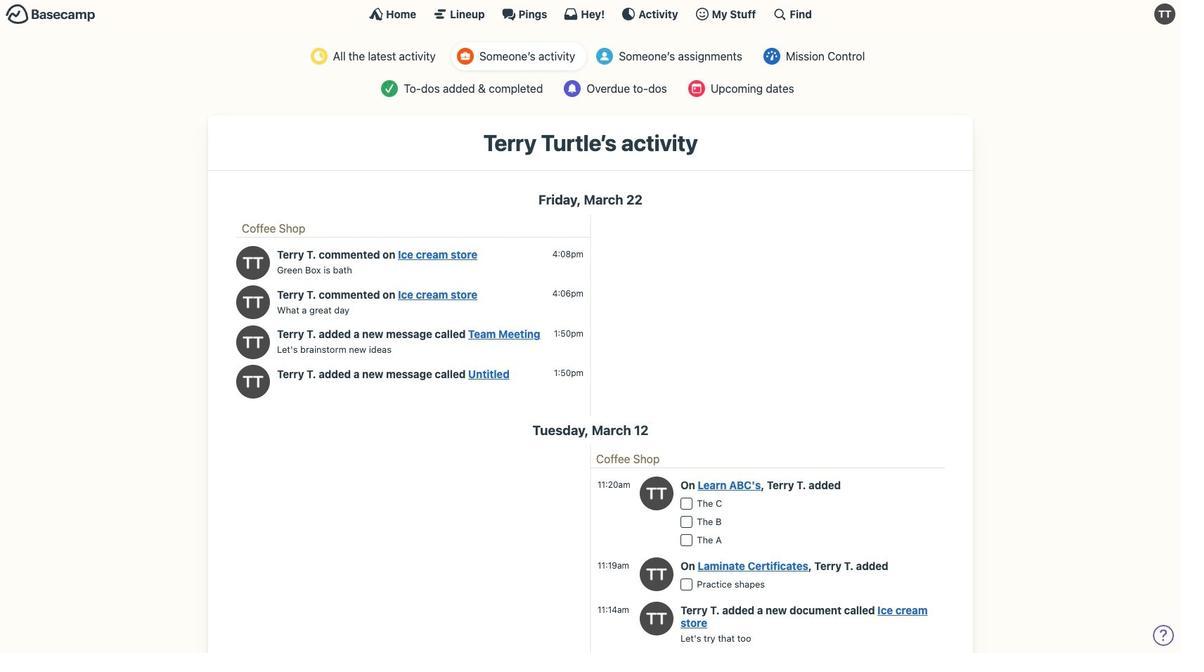 Task type: describe. For each thing, give the bounding box(es) containing it.
activity report image
[[311, 48, 327, 65]]

terry turtle image for 11:20am element
[[640, 477, 674, 510]]

assignment image
[[597, 48, 613, 65]]

11:19am element
[[598, 560, 629, 571]]

gauge image
[[764, 48, 781, 65]]

main element
[[0, 0, 1181, 27]]

event image
[[688, 80, 705, 97]]

11:14am element
[[598, 605, 629, 615]]

2 1:50pm element from the top
[[554, 368, 584, 379]]

todo image
[[381, 80, 398, 97]]

keyboard shortcut: ⌘ + / image
[[773, 7, 787, 21]]

reminder image
[[564, 80, 581, 97]]



Task type: vqa. For each thing, say whether or not it's contained in the screenshot.
Terry Turtle image
yes



Task type: locate. For each thing, give the bounding box(es) containing it.
4:06pm element
[[553, 289, 584, 299]]

switch accounts image
[[6, 4, 96, 25]]

terry turtle image for 4:08pm element
[[236, 246, 270, 280]]

terry turtle image for 11:19am element
[[640, 557, 674, 591]]

person report image
[[457, 48, 474, 65]]

terry turtle image for "4:06pm" element
[[236, 286, 270, 319]]

11:20am element
[[598, 480, 631, 490]]

1:50pm element
[[554, 328, 584, 339], [554, 368, 584, 379]]

4:08pm element
[[553, 249, 584, 259]]

terry turtle image
[[236, 246, 270, 280], [236, 286, 270, 319], [640, 477, 674, 510], [640, 557, 674, 591]]

1 1:50pm element from the top
[[554, 328, 584, 339]]

terry turtle image
[[1155, 4, 1176, 25], [236, 325, 270, 359], [236, 365, 270, 399], [640, 602, 674, 635]]

0 vertical spatial 1:50pm element
[[554, 328, 584, 339]]

1 vertical spatial 1:50pm element
[[554, 368, 584, 379]]



